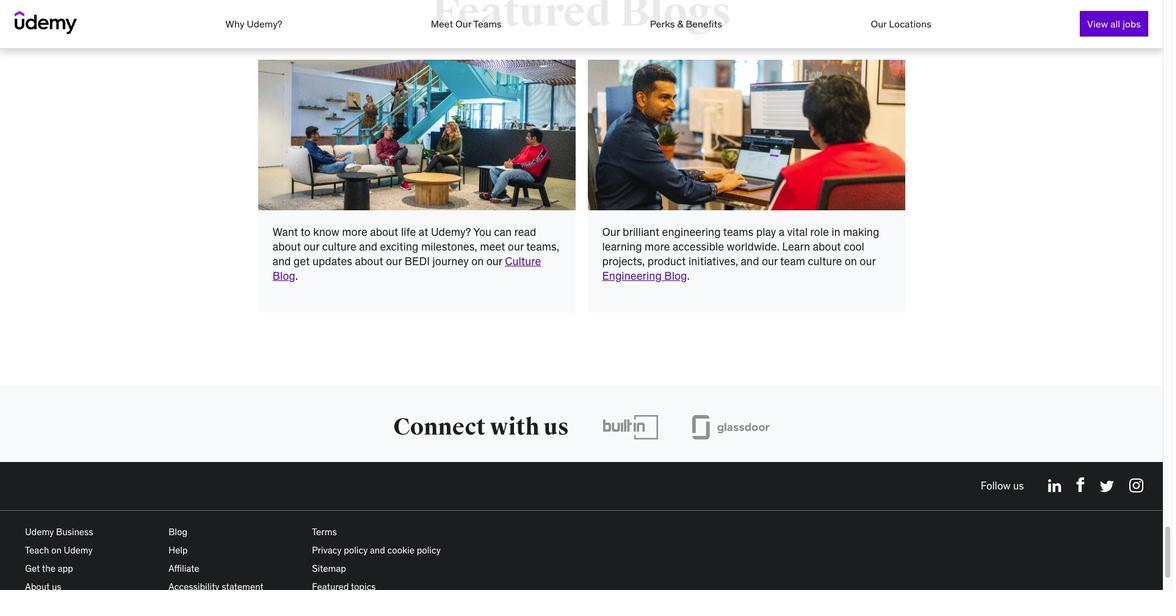 Task type: describe. For each thing, give the bounding box(es) containing it.
why udemy?
[[225, 18, 282, 30]]

udemy? inside want to know more about life at udemy? you can read about our culture and exciting milestones, meet our teams, and get updates about our bedi journey on our
[[431, 225, 471, 239]]

culture blog
[[273, 254, 541, 283]]

learning
[[602, 240, 642, 254]]

culture inside our brilliant engineering teams play a vital role in making learning more accessible worldwide. learn about cool projects, product initiatives, and our team culture on our engineering blog .
[[808, 254, 842, 268]]

about down exciting
[[355, 254, 383, 268]]

brilliant
[[623, 225, 659, 239]]

get
[[25, 563, 40, 575]]

meet our teams
[[431, 18, 502, 30]]

view all jobs
[[1087, 18, 1141, 30]]

our down exciting
[[386, 254, 402, 268]]

view
[[1087, 18, 1108, 30]]

linkedin button image
[[1048, 480, 1062, 493]]

in
[[832, 225, 840, 239]]

you
[[473, 225, 491, 239]]

with
[[490, 414, 540, 442]]

more inside our brilliant engineering teams play a vital role in making learning more accessible worldwide. learn about cool projects, product initiatives, and our team culture on our engineering blog .
[[645, 240, 670, 254]]

locations
[[889, 18, 931, 30]]

a
[[779, 225, 785, 239]]

view all jobs link
[[1080, 11, 1148, 37]]

about down want
[[273, 240, 301, 254]]

our down cool
[[860, 254, 876, 268]]

app
[[58, 563, 73, 575]]

help
[[168, 545, 188, 557]]

our up culture
[[508, 240, 524, 254]]

terms
[[312, 527, 337, 538]]

culture blog link
[[273, 254, 541, 283]]

instagram button image
[[1129, 479, 1143, 493]]

follow us
[[981, 480, 1024, 493]]

on inside want to know more about life at udemy? you can read about our culture and exciting milestones, meet our teams, and get updates about our bedi journey on our
[[471, 254, 484, 268]]

at
[[419, 225, 428, 239]]

sitemap
[[312, 563, 346, 575]]

get the app link
[[25, 563, 73, 575]]

udemy business
[[25, 527, 93, 538]]

. inside our brilliant engineering teams play a vital role in making learning more accessible worldwide. learn about cool projects, product initiatives, and our team culture on our engineering blog .
[[687, 269, 690, 283]]

learn
[[782, 240, 810, 254]]

about inside our brilliant engineering teams play a vital role in making learning more accessible worldwide. learn about cool projects, product initiatives, and our team culture on our engineering blog .
[[813, 240, 841, 254]]

worldwide.
[[727, 240, 780, 254]]

get the app
[[25, 563, 73, 575]]

2 policy from the left
[[417, 545, 441, 557]]

our for our brilliant engineering teams play a vital role in making learning more accessible worldwide. learn about cool projects, product initiatives, and our team culture on our engineering blog .
[[602, 225, 620, 239]]

product
[[648, 254, 686, 268]]

all
[[1110, 18, 1120, 30]]

connect with us
[[393, 414, 569, 442]]

udemy image
[[15, 11, 77, 34]]

culture
[[505, 254, 541, 268]]

0 horizontal spatial udemy?
[[247, 18, 282, 30]]

blog link
[[168, 527, 187, 538]]

perks
[[650, 18, 675, 30]]

1 . from the left
[[295, 269, 298, 283]]

teams
[[723, 225, 754, 239]]

twitter button image
[[1100, 481, 1115, 493]]

jobs
[[1123, 18, 1141, 30]]

follow
[[981, 480, 1011, 493]]

read
[[514, 225, 536, 239]]

affiliate
[[168, 563, 199, 575]]

play
[[756, 225, 776, 239]]

cool
[[844, 240, 864, 254]]

and left the cookie
[[370, 545, 385, 557]]

affiliate link
[[168, 563, 199, 575]]

and left get
[[273, 254, 291, 268]]

teach
[[25, 545, 49, 557]]

1 horizontal spatial udemy
[[64, 545, 93, 557]]

know
[[313, 225, 339, 239]]

more inside want to know more about life at udemy? you can read about our culture and exciting milestones, meet our teams, and get updates about our bedi journey on our
[[342, 225, 367, 239]]

engineering blog link
[[602, 269, 687, 283]]

0 horizontal spatial on
[[51, 545, 62, 557]]

udemy business link
[[25, 527, 93, 538]]

our down meet
[[486, 254, 502, 268]]

1 policy from the left
[[344, 545, 368, 557]]

connect
[[393, 414, 486, 442]]

making
[[843, 225, 879, 239]]



Task type: locate. For each thing, give the bounding box(es) containing it.
culture
[[322, 240, 356, 254], [808, 254, 842, 268]]

the
[[42, 563, 55, 575]]

meet
[[431, 18, 453, 30]]

perks & benefits link
[[650, 18, 722, 30]]

teams
[[473, 18, 502, 30]]

initiatives,
[[689, 254, 738, 268]]

. down initiatives,
[[687, 269, 690, 283]]

why udemy? link
[[225, 18, 282, 30]]

more
[[342, 225, 367, 239], [645, 240, 670, 254]]

blog down product
[[664, 269, 687, 283]]

our up "learning"
[[602, 225, 620, 239]]

1 horizontal spatial culture
[[808, 254, 842, 268]]

vital
[[787, 225, 808, 239]]

policy right the cookie
[[417, 545, 441, 557]]

to
[[301, 225, 311, 239]]

1 vertical spatial udemy?
[[431, 225, 471, 239]]

blog up "help"
[[168, 527, 187, 538]]

blog down get
[[273, 269, 295, 283]]

exciting
[[380, 240, 419, 254]]

about down role
[[813, 240, 841, 254]]

benefits
[[686, 18, 722, 30]]

our
[[304, 240, 319, 254], [508, 240, 524, 254], [386, 254, 402, 268], [486, 254, 502, 268], [762, 254, 778, 268], [860, 254, 876, 268]]

2 horizontal spatial blog
[[664, 269, 687, 283]]

0 vertical spatial culture
[[322, 240, 356, 254]]

and down the worldwide.
[[741, 254, 759, 268]]

udemy? right why
[[247, 18, 282, 30]]

0 horizontal spatial culture
[[322, 240, 356, 254]]

want
[[273, 225, 298, 239]]

more up product
[[645, 240, 670, 254]]

0 horizontal spatial us
[[544, 414, 569, 442]]

udemy down business
[[64, 545, 93, 557]]

and inside our brilliant engineering teams play a vital role in making learning more accessible worldwide. learn about cool projects, product initiatives, and our team culture on our engineering blog .
[[741, 254, 759, 268]]

0 vertical spatial more
[[342, 225, 367, 239]]

udemy?
[[247, 18, 282, 30], [431, 225, 471, 239]]

privacy
[[312, 545, 342, 557]]

want to know more about life at udemy? you can read about our culture and exciting milestones, meet our teams, and get updates about our bedi journey on our
[[273, 225, 559, 268]]

1 vertical spatial culture
[[808, 254, 842, 268]]

policy
[[344, 545, 368, 557], [417, 545, 441, 557]]

on inside our brilliant engineering teams play a vital role in making learning more accessible worldwide. learn about cool projects, product initiatives, and our team culture on our engineering blog .
[[845, 254, 857, 268]]

1 horizontal spatial more
[[645, 240, 670, 254]]

accessible
[[673, 240, 724, 254]]

2 . from the left
[[687, 269, 690, 283]]

0 horizontal spatial blog
[[168, 527, 187, 538]]

blog
[[273, 269, 295, 283], [664, 269, 687, 283], [168, 527, 187, 538]]

us
[[544, 414, 569, 442], [1013, 480, 1024, 493]]

updates
[[312, 254, 352, 268]]

get
[[294, 254, 310, 268]]

role
[[810, 225, 829, 239]]

our right meet
[[455, 18, 471, 30]]

teach on udemy link
[[25, 545, 93, 557]]

can
[[494, 225, 512, 239]]

facebook button image
[[1076, 478, 1085, 493]]

policy right the privacy
[[344, 545, 368, 557]]

1 horizontal spatial .
[[687, 269, 690, 283]]

our down to
[[304, 240, 319, 254]]

and
[[359, 240, 377, 254], [273, 254, 291, 268], [741, 254, 759, 268], [370, 545, 385, 557]]

1 vertical spatial us
[[1013, 480, 1024, 493]]

2 horizontal spatial on
[[845, 254, 857, 268]]

culture inside want to know more about life at udemy? you can read about our culture and exciting milestones, meet our teams, and get updates about our bedi journey on our
[[322, 240, 356, 254]]

1 horizontal spatial blog
[[273, 269, 295, 283]]

and left exciting
[[359, 240, 377, 254]]

about up exciting
[[370, 225, 398, 239]]

our locations
[[871, 18, 931, 30]]

help link
[[168, 545, 188, 557]]

why
[[225, 18, 244, 30]]

teach on udemy
[[25, 545, 93, 557]]

privacy policy and cookie policy
[[312, 545, 441, 557]]

0 vertical spatial udemy
[[25, 527, 54, 538]]

1 horizontal spatial policy
[[417, 545, 441, 557]]

1 horizontal spatial us
[[1013, 480, 1024, 493]]

our left locations
[[871, 18, 887, 30]]

cookie
[[387, 545, 415, 557]]

&
[[677, 18, 683, 30]]

0 horizontal spatial udemy
[[25, 527, 54, 538]]

culture down role
[[808, 254, 842, 268]]

bedi
[[405, 254, 430, 268]]

teams,
[[526, 240, 559, 254]]

on down cool
[[845, 254, 857, 268]]

journey
[[432, 254, 469, 268]]

engineering
[[602, 269, 662, 283]]

0 horizontal spatial our
[[455, 18, 471, 30]]

business
[[56, 527, 93, 538]]

1 horizontal spatial on
[[471, 254, 484, 268]]

1 horizontal spatial our
[[602, 225, 620, 239]]

perks & benefits
[[650, 18, 722, 30]]

blog inside our brilliant engineering teams play a vital role in making learning more accessible worldwide. learn about cool projects, product initiatives, and our team culture on our engineering blog .
[[664, 269, 687, 283]]

projects,
[[602, 254, 645, 268]]

udemy
[[25, 527, 54, 538], [64, 545, 93, 557]]

our
[[455, 18, 471, 30], [871, 18, 887, 30], [602, 225, 620, 239]]

1 vertical spatial udemy
[[64, 545, 93, 557]]

0 vertical spatial us
[[544, 414, 569, 442]]

our down the worldwide.
[[762, 254, 778, 268]]

meet
[[480, 240, 505, 254]]

0 horizontal spatial more
[[342, 225, 367, 239]]

our brilliant engineering teams play a vital role in making learning more accessible worldwide. learn about cool projects, product initiatives, and our team culture on our engineering blog .
[[602, 225, 879, 283]]

culture up updates
[[322, 240, 356, 254]]

.
[[295, 269, 298, 283], [687, 269, 690, 283]]

0 horizontal spatial policy
[[344, 545, 368, 557]]

on down meet
[[471, 254, 484, 268]]

on down udemy business link
[[51, 545, 62, 557]]

milestones,
[[421, 240, 477, 254]]

us right follow
[[1013, 480, 1024, 493]]

udemy up teach
[[25, 527, 54, 538]]

life
[[401, 225, 416, 239]]

meet our teams link
[[431, 18, 502, 30]]

sitemap link
[[312, 563, 346, 575]]

udemy? up milestones,
[[431, 225, 471, 239]]

us right with
[[544, 414, 569, 442]]

blog inside culture blog
[[273, 269, 295, 283]]

0 horizontal spatial .
[[295, 269, 298, 283]]

2 horizontal spatial our
[[871, 18, 887, 30]]

engineering
[[662, 225, 721, 239]]

on
[[471, 254, 484, 268], [845, 254, 857, 268], [51, 545, 62, 557]]

more right know
[[342, 225, 367, 239]]

about
[[370, 225, 398, 239], [273, 240, 301, 254], [813, 240, 841, 254], [355, 254, 383, 268]]

. down get
[[295, 269, 298, 283]]

our inside our brilliant engineering teams play a vital role in making learning more accessible worldwide. learn about cool projects, product initiatives, and our team culture on our engineering blog .
[[602, 225, 620, 239]]

1 vertical spatial more
[[645, 240, 670, 254]]

team
[[780, 254, 805, 268]]

our for our locations
[[871, 18, 887, 30]]

terms link
[[312, 527, 337, 538]]

0 vertical spatial udemy?
[[247, 18, 282, 30]]

our locations link
[[871, 18, 931, 30]]

1 horizontal spatial udemy?
[[431, 225, 471, 239]]

privacy policy and cookie policy link
[[312, 545, 441, 557]]



Task type: vqa. For each thing, say whether or not it's contained in the screenshot.
the rightmost 'the'
no



